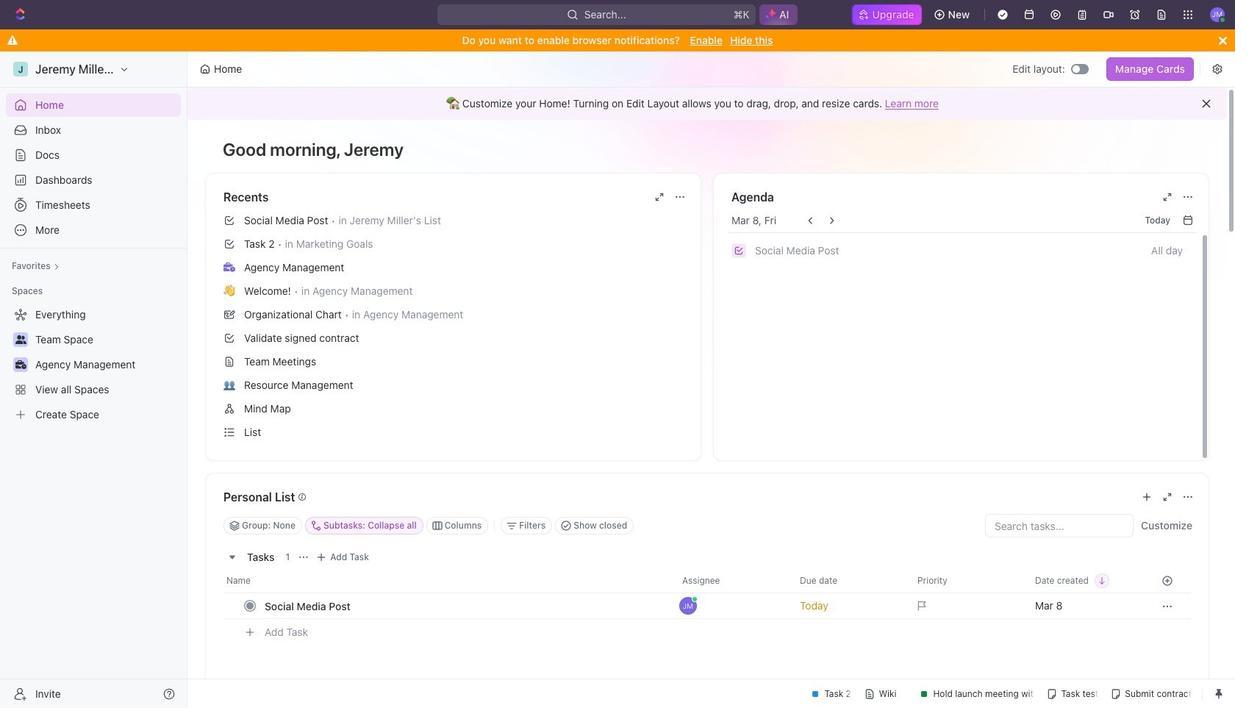 Task type: locate. For each thing, give the bounding box(es) containing it.
sidebar navigation
[[0, 51, 190, 708]]

tree
[[6, 303, 181, 427]]

business time image
[[15, 360, 26, 369]]

tree inside sidebar navigation
[[6, 303, 181, 427]]

alert
[[188, 88, 1227, 120]]



Task type: vqa. For each thing, say whether or not it's contained in the screenshot.
bottommost shared
no



Task type: describe. For each thing, give the bounding box(es) containing it.
jeremy miller's workspace, , element
[[13, 62, 28, 76]]

business time image
[[224, 262, 235, 272]]

user group image
[[15, 335, 26, 344]]

Search tasks... text field
[[986, 515, 1133, 537]]



